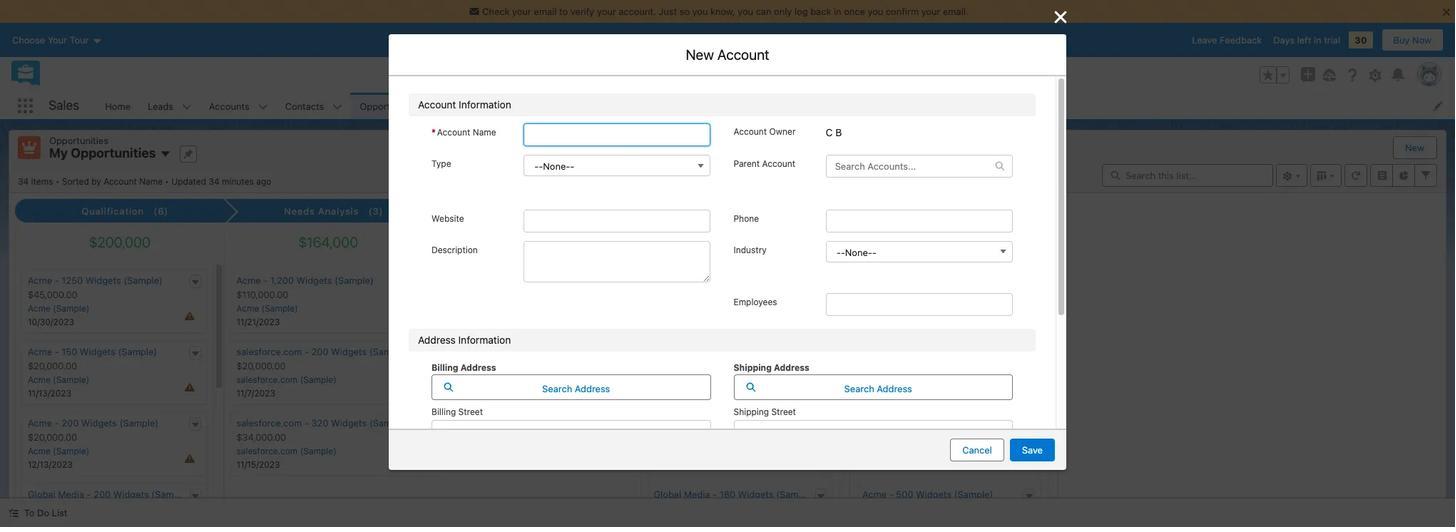 Task type: locate. For each thing, give the bounding box(es) containing it.
1250 up search... button on the top of page
[[687, 46, 719, 63]]

None text field
[[524, 123, 711, 146], [834, 136, 1036, 159], [834, 233, 1036, 256], [524, 123, 711, 146], [834, 136, 1036, 159], [834, 233, 1036, 256]]

$20,000.00 up 12/13/2023
[[28, 432, 77, 443]]

acme left 650
[[863, 417, 887, 429]]

(sample) inside $45,000.00 acme (sample) 10/30/2023
[[53, 303, 89, 314]]

acme down $105,000.00
[[863, 303, 885, 314]]

media for $200,000
[[58, 489, 84, 500]]

(3)
[[369, 206, 383, 217]]

--none-- button for competitor
[[826, 241, 1013, 262]]

0 horizontal spatial 200
[[62, 417, 79, 429]]

my opportunities
[[49, 146, 156, 161]]

salesforce.com - 600 widgets (sample) link
[[863, 346, 1035, 358]]

list
[[52, 507, 67, 519]]

buy now button
[[1382, 29, 1444, 51]]

you right once
[[868, 6, 884, 17]]

billing address for --none--
[[432, 362, 496, 373]]

leads link
[[139, 93, 182, 119]]

left
[[1298, 34, 1312, 46]]

salesforce.com (sample) link
[[237, 375, 337, 385], [863, 375, 963, 385], [237, 446, 337, 457]]

shipping address for --none--
[[734, 362, 810, 373]]

billing
[[432, 362, 458, 373], [432, 362, 458, 373], [432, 406, 456, 417], [432, 406, 456, 417]]

(sample) inside $20,000.00 salesforce.com (sample) 11/7/2023
[[300, 375, 337, 385]]

global
[[654, 417, 682, 429], [28, 489, 55, 500], [654, 489, 682, 500]]

acme (sample) link for acme - 200 widgets (sample)
[[28, 446, 89, 457]]

global up do
[[28, 489, 55, 500]]

website for competitor
[[432, 213, 464, 224]]

Parent Account text field
[[827, 156, 995, 177]]

1 horizontal spatial 34
[[209, 176, 220, 187]]

widgets for acme - 200 widgets (sample)
[[81, 417, 117, 429]]

in
[[834, 6, 842, 17], [1314, 34, 1322, 46]]

analysis
[[318, 206, 359, 217]]

account information for --none--
[[418, 98, 511, 111]]

new for --none--
[[686, 46, 714, 63]]

shipping address
[[734, 362, 810, 373], [734, 362, 810, 373]]

140
[[688, 346, 704, 358]]

account
[[718, 46, 770, 63], [718, 46, 770, 63], [418, 98, 456, 111], [418, 98, 456, 111], [734, 126, 767, 137], [734, 126, 767, 137], [437, 127, 471, 138], [437, 127, 471, 138], [762, 158, 796, 169], [762, 158, 796, 169], [104, 176, 137, 187]]

c b for --none--
[[826, 126, 842, 138]]

(sample) inside $34,000.00 salesforce.com (sample) 11/15/2023
[[300, 446, 337, 457]]

buy now
[[1394, 34, 1432, 46]]

calendar list item
[[446, 93, 521, 119]]

acme left 140
[[654, 346, 678, 358]]

employees for --none--
[[734, 297, 777, 307]]

acme - 500 widgets (sample) link
[[863, 489, 993, 500]]

salesforce.com inside $34,000.00 salesforce.com (sample) 11/15/2023
[[237, 446, 298, 457]]

global media - 180 widgets (sample) link
[[654, 489, 815, 500]]

widgets for acme - 150 widgets (sample)
[[80, 346, 116, 358]]

in right left
[[1314, 34, 1322, 46]]

$20,000.00 down the 150
[[28, 360, 77, 372]]

list view controls image
[[1276, 164, 1308, 187]]

text default image
[[995, 161, 1005, 171], [410, 349, 420, 359], [1024, 349, 1034, 359], [410, 420, 420, 430], [1024, 492, 1034, 501]]

acme up $110,000.00
[[237, 275, 261, 286]]

acme - 170 widgets (sample) link
[[654, 275, 783, 286]]

1 horizontal spatial you
[[738, 6, 754, 17]]

2 vertical spatial 200
[[94, 489, 111, 500]]

global media - 80 widgets (sample)
[[654, 417, 811, 429]]

widgets inside acme - 1,200 widgets (sample) $110,000.00 acme (sample) 11/21/2023
[[296, 275, 332, 286]]

Search My Opportunities list view. search field
[[1102, 164, 1274, 187]]

b
[[836, 126, 842, 138], [836, 126, 842, 138]]

2 horizontal spatial your
[[922, 6, 941, 17]]

none- for competitor
[[845, 247, 873, 258]]

--none-- button for --none--
[[826, 241, 1013, 262]]

widgets for acme - 140 widgets (sample)
[[706, 346, 742, 358]]

account name for --none--
[[437, 127, 496, 138]]

search address
[[542, 383, 610, 394], [542, 383, 610, 394], [845, 383, 912, 394], [845, 383, 912, 394]]

1 horizontal spatial 1250
[[687, 46, 719, 63]]

do
[[37, 507, 49, 519]]

cancel for competitor
[[963, 445, 992, 456]]

salesforce.com (sample) link up the 4/19/2023
[[863, 375, 963, 385]]

employees
[[734, 297, 777, 307], [734, 297, 777, 307]]

media up list
[[58, 489, 84, 500]]

11/13/2023
[[28, 388, 71, 399]]

account.
[[619, 6, 656, 17]]

your left email
[[512, 6, 531, 17]]

None text field
[[524, 123, 711, 146], [509, 261, 711, 284], [524, 123, 711, 146], [509, 261, 711, 284]]

$34,000.00
[[237, 432, 286, 443]]

additional information
[[403, 391, 517, 404]]

search... button
[[563, 64, 848, 86]]

global media - 80 widgets (sample) link
[[654, 417, 811, 429]]

inverse image
[[1052, 9, 1070, 26], [1052, 9, 1070, 26]]

acme - 1250 widgets (sample) link
[[28, 275, 163, 286]]

phone
[[734, 213, 759, 224], [734, 213, 759, 224]]

acme - 150 widgets (sample)
[[28, 346, 157, 358]]

$211,500
[[718, 234, 774, 250]]

accounts
[[209, 100, 250, 112]]

170
[[688, 275, 703, 286]]

$20,000.00 acme (sample) 11/13/2023
[[28, 360, 89, 399]]

0 horizontal spatial you
[[693, 6, 708, 17]]

--none-- button
[[524, 155, 711, 176], [826, 241, 1013, 262], [826, 241, 1013, 262]]

0 vertical spatial group
[[1260, 66, 1290, 83]]

needs analysis
[[284, 206, 359, 217]]

--none-- for --none--
[[837, 247, 877, 258]]

list item
[[521, 93, 580, 119], [731, 118, 1039, 166], [731, 166, 1039, 215], [731, 215, 1039, 263], [406, 243, 714, 291], [509, 293, 711, 315], [406, 421, 714, 469], [731, 421, 1039, 469], [731, 469, 1039, 518]]

your right verify
[[597, 6, 616, 17]]

$20,000.00 inside $20,000.00 acme (sample) 12/13/2023
[[28, 432, 77, 443]]

1 horizontal spatial your
[[597, 6, 616, 17]]

acme - 200 widgets (sample) link
[[28, 417, 159, 429]]

you
[[693, 6, 708, 17], [738, 6, 754, 17], [868, 6, 884, 17]]

salesforce.com inside salesforce.com (sample) 4/19/2023
[[863, 375, 924, 385]]

1 vertical spatial in
[[1314, 34, 1322, 46]]

0 horizontal spatial your
[[512, 6, 531, 17]]

group down description text box
[[509, 293, 711, 315]]

2 horizontal spatial you
[[868, 6, 884, 17]]

salesforce.com up salesforce.com (sample) 4/19/2023
[[863, 346, 928, 358]]

text default image
[[995, 161, 1005, 171], [190, 277, 200, 287], [190, 349, 200, 359], [816, 349, 826, 359], [190, 420, 200, 430], [816, 420, 826, 430], [1024, 420, 1034, 430], [190, 492, 200, 501], [816, 492, 826, 501], [9, 508, 19, 518]]

text default image for salesforce.com - 600 widgets (sample)
[[1024, 349, 1034, 359]]

Phone telephone field
[[826, 209, 1013, 232], [826, 209, 1013, 232]]

verify
[[571, 6, 595, 17]]

11/21/2023
[[237, 317, 280, 328]]

type for --none--
[[432, 158, 451, 169]]

0 horizontal spatial •
[[56, 176, 60, 187]]

1250 inside my opportunities|opportunities|list view element
[[62, 275, 83, 286]]

acme (sample) link down 140
[[654, 375, 715, 385]]

1 horizontal spatial •
[[165, 176, 169, 187]]

global down 2/1/2024
[[654, 489, 682, 500]]

opportunities list item
[[351, 93, 446, 119]]

account information for competitor
[[418, 98, 511, 111]]

account inside my opportunities|opportunities|list view element
[[104, 176, 137, 187]]

phone for competitor
[[734, 213, 759, 224]]

won
[[953, 206, 974, 217]]

1 horizontal spatial group
[[1260, 66, 1290, 83]]

type
[[432, 158, 451, 169], [432, 158, 451, 169]]

industry for competitor
[[734, 244, 767, 255]]

2 you from the left
[[738, 6, 754, 17]]

group down days
[[1260, 66, 1290, 83]]

cancel button for --none--
[[951, 439, 1005, 462]]

acme - 170 widgets (sample)
[[654, 275, 783, 286]]

billing street
[[432, 406, 483, 417], [432, 406, 483, 417]]

None search field
[[1102, 164, 1274, 187]]

$20,000.00 inside $20,000.00 salesforce.com (sample) 11/7/2023
[[237, 360, 286, 372]]

parent for competitor
[[734, 158, 760, 169]]

600
[[938, 346, 955, 358]]

parent account for --none--
[[734, 158, 796, 169]]

0 vertical spatial 200
[[312, 346, 329, 358]]

sales
[[49, 98, 79, 113]]

(sample) inside $105,000.00 acme (sample)
[[888, 303, 924, 314]]

(18)
[[984, 206, 1004, 217]]

name for --none--
[[473, 127, 496, 138]]

salesforce.com - 320 widgets (sample) link
[[237, 417, 408, 429]]

list containing home
[[97, 93, 1456, 119]]

description for --none--
[[432, 244, 478, 255]]

type for competitor
[[432, 158, 451, 169]]

back
[[811, 6, 832, 17]]

--none--
[[535, 161, 575, 172], [837, 247, 877, 258], [837, 247, 877, 258]]

(6)
[[154, 206, 168, 217]]

your left email.
[[922, 6, 941, 17]]

1 vertical spatial group
[[509, 293, 711, 315]]

$20,000.00 up 11/7/2023
[[237, 360, 286, 372]]

• right items
[[56, 176, 60, 187]]

needs
[[284, 206, 315, 217]]

minutes
[[222, 176, 254, 187]]

parent account
[[734, 158, 796, 169], [734, 158, 796, 169]]

1 • from the left
[[56, 176, 60, 187]]

$20,000.00 inside $20,000.00 acme (sample) 11/13/2023
[[28, 360, 77, 372]]

1 vertical spatial 1250
[[62, 275, 83, 286]]

34 left minutes
[[209, 176, 220, 187]]

can
[[756, 6, 772, 17]]

text default image for acme - 1250 widgets (sample)
[[190, 277, 200, 287]]

1 horizontal spatial 200
[[94, 489, 111, 500]]

salesforce.com up 11/7/2023
[[237, 375, 298, 385]]

your
[[512, 6, 531, 17], [597, 6, 616, 17], [922, 6, 941, 17]]

$20,000.00 for acme - 150 widgets (sample)
[[28, 360, 77, 372]]

none search field inside my opportunities|opportunities|list view element
[[1102, 164, 1274, 187]]

shipping
[[734, 362, 772, 373], [734, 362, 772, 373], [734, 406, 769, 417], [734, 406, 769, 417]]

list
[[97, 93, 1456, 119]]

none-
[[543, 161, 570, 172], [845, 247, 873, 258], [845, 247, 873, 258]]

address information for --none--
[[418, 334, 511, 346]]

salesforce.com up the 4/19/2023
[[863, 375, 924, 385]]

200 for salesforce.com
[[312, 346, 329, 358]]

description
[[432, 244, 478, 255], [432, 244, 478, 255]]

acme (sample) link up 12/13/2023
[[28, 446, 89, 457]]

sorted
[[62, 176, 89, 187]]

* list item
[[406, 323, 714, 371]]

save for --none--
[[1022, 445, 1043, 456]]

billing street for competitor
[[432, 406, 483, 417]]

check
[[482, 6, 510, 17]]

save button for competitor
[[1010, 439, 1055, 462]]

acme up 10/30/2023
[[28, 303, 50, 314]]

text default image for acme - 200 widgets (sample)
[[190, 420, 200, 430]]

(sample)
[[777, 46, 834, 63], [124, 275, 163, 286], [335, 275, 374, 286], [744, 275, 783, 286], [53, 303, 89, 314], [262, 303, 298, 314], [888, 303, 924, 314], [118, 346, 157, 358], [369, 346, 408, 358], [744, 346, 783, 358], [996, 346, 1035, 358], [53, 375, 89, 385], [300, 375, 337, 385], [679, 375, 715, 385], [926, 375, 963, 385], [119, 417, 159, 429], [369, 417, 408, 429], [772, 417, 811, 429], [954, 417, 994, 429], [53, 446, 89, 457], [300, 446, 337, 457], [152, 489, 191, 500], [776, 489, 815, 500], [954, 489, 993, 500]]

• left the updated
[[165, 176, 169, 187]]

only
[[774, 6, 792, 17]]

34 left items
[[18, 176, 29, 187]]

0 horizontal spatial 1250
[[62, 275, 83, 286]]

parent account for competitor
[[734, 158, 796, 169]]

acme (sample) link down $45,000.00
[[28, 303, 89, 314]]

description for competitor
[[432, 244, 478, 255]]

acme up 12/13/2023
[[28, 446, 50, 457]]

search
[[542, 383, 572, 394], [542, 383, 572, 394], [845, 383, 875, 394], [845, 383, 875, 394]]

salesforce.com - 200 widgets (sample) link
[[237, 346, 408, 358]]

media left 180
[[684, 489, 710, 500]]

check your email to verify your account. just so you know, you can only log back in once you confirm your email.
[[482, 6, 969, 17]]

confirm
[[886, 6, 919, 17]]

1250 up $45,000.00
[[62, 275, 83, 286]]

1 you from the left
[[693, 6, 708, 17]]

opportunities link
[[351, 93, 428, 119]]

acme up 11/13/2023
[[28, 375, 50, 385]]

new
[[686, 46, 714, 63], [686, 46, 714, 63], [1406, 142, 1425, 153]]

salesforce.com
[[237, 346, 302, 358], [863, 346, 928, 358], [237, 375, 298, 385], [863, 375, 924, 385], [237, 417, 302, 429], [237, 446, 298, 457]]

0 horizontal spatial 34
[[18, 176, 29, 187]]

salesforce.com (sample) link for $164,000
[[237, 375, 337, 385]]

salesforce.com up $34,000.00
[[237, 417, 302, 429]]

salesforce.com (sample) link up 11/7/2023
[[237, 375, 337, 385]]

0 horizontal spatial in
[[834, 6, 842, 17]]

new for competitor
[[686, 46, 714, 63]]

in right back
[[834, 6, 842, 17]]

save for competitor
[[1022, 445, 1043, 456]]

industry for --none--
[[734, 244, 767, 255]]

acme (sample) link up 11/13/2023
[[28, 375, 89, 385]]

salesforce.com down 11/21/2023
[[237, 346, 302, 358]]

Website url field
[[524, 209, 711, 232], [524, 209, 711, 232]]

text default image for global media - 80 widgets (sample)
[[816, 420, 826, 430]]

select list display image
[[1311, 164, 1342, 187]]

feedback
[[1220, 34, 1262, 46]]

you left can
[[738, 6, 754, 17]]

widgets for acme - 1,200 widgets (sample) $110,000.00 acme (sample) 11/21/2023
[[296, 275, 332, 286]]

salesforce.com inside $20,000.00 salesforce.com (sample) 11/7/2023
[[237, 375, 298, 385]]

search address button
[[432, 374, 711, 400], [432, 374, 711, 400], [734, 374, 1013, 400], [734, 374, 1013, 400]]

global for $211,500
[[654, 489, 682, 500]]

1 vertical spatial 200
[[62, 417, 79, 429]]

* inside list item
[[410, 344, 414, 355]]

$20,000.00 for acme - 200 widgets (sample)
[[28, 432, 77, 443]]

cancel
[[963, 445, 992, 456], [963, 445, 992, 456]]

cancel button for competitor
[[951, 439, 1005, 462]]

c b for competitor
[[826, 126, 842, 138]]

acme (sample) link for acme - 1250 widgets (sample)
[[28, 303, 89, 314]]

$105,000.00
[[863, 289, 916, 300]]

you right so
[[693, 6, 708, 17]]

acme - 500 widgets (sample)
[[863, 489, 993, 500]]

employees for competitor
[[734, 297, 777, 307]]

shipping street for competitor
[[734, 406, 796, 417]]

salesforce.com down $34,000.00
[[237, 446, 298, 457]]

2 • from the left
[[165, 176, 169, 187]]

3 your from the left
[[922, 6, 941, 17]]

group
[[1260, 66, 1290, 83], [509, 293, 711, 315]]

text default image for salesforce.com - 320 widgets (sample)
[[410, 420, 420, 430]]

* for competitor
[[432, 127, 436, 138]]

text default image inside to do list 'button'
[[9, 508, 19, 518]]

2 horizontal spatial 200
[[312, 346, 329, 358]]

website url field for competitor
[[524, 209, 711, 232]]



Task type: vqa. For each thing, say whether or not it's contained in the screenshot.
4/19/2023
yes



Task type: describe. For each thing, give the bounding box(es) containing it.
1 horizontal spatial in
[[1314, 34, 1322, 46]]

(sample) inside $20,000.00 acme (sample) 12/13/2023
[[53, 446, 89, 457]]

3 you from the left
[[868, 6, 884, 17]]

c for --none--
[[826, 126, 833, 138]]

global media - 200 widgets (sample)
[[28, 489, 191, 500]]

acme - 140 widgets (sample) link
[[654, 346, 783, 358]]

acme down 11/13/2023
[[28, 417, 52, 429]]

items
[[31, 176, 53, 187]]

phone for --none--
[[734, 213, 759, 224]]

200 for acme
[[62, 417, 79, 429]]

accounts link
[[201, 93, 258, 119]]

acme left the 150
[[28, 346, 52, 358]]

name inside my opportunities|opportunities|list view element
[[139, 176, 163, 187]]

acme up 11/21/2023
[[237, 303, 259, 314]]

12/13/2023
[[28, 460, 73, 470]]

1 34 from the left
[[18, 176, 29, 187]]

buy
[[1394, 34, 1410, 46]]

salesforce.com for salesforce.com - 320 widgets (sample)
[[237, 417, 302, 429]]

closed
[[916, 206, 950, 217]]

text default image for acme - 500 widgets (sample)
[[1024, 492, 1034, 501]]

salesforce.com (sample) link down $34,000.00
[[237, 446, 337, 457]]

new button
[[1394, 137, 1436, 158]]

acme (sample) link for acme - 140 widgets (sample)
[[654, 375, 715, 385]]

widgets for acme - 650 widgets (sample)
[[916, 417, 952, 429]]

text default image for acme - 650 widgets (sample)
[[1024, 420, 1034, 430]]

opportunity information
[[403, 88, 527, 101]]

* text field
[[509, 213, 711, 235]]

acme - 1,200 widgets (sample) $110,000.00 acme (sample) 11/21/2023
[[237, 275, 374, 328]]

to do list button
[[0, 499, 76, 527]]

account owner for --none--
[[734, 126, 796, 137]]

to do list
[[24, 507, 67, 519]]

150
[[62, 346, 77, 358]]

complete
[[509, 161, 547, 171]]

acme - 650 widgets (sample) link
[[863, 417, 994, 429]]

billing street for --none--
[[432, 406, 483, 417]]

4/19/2023
[[863, 388, 904, 399]]

acme down acme - 140 widgets (sample)
[[654, 375, 677, 385]]

shipping address for competitor
[[734, 362, 810, 373]]

$45,000.00
[[28, 289, 77, 300]]

leads list item
[[139, 93, 201, 119]]

owner for competitor
[[770, 126, 796, 137]]

b for --none--
[[836, 126, 842, 138]]

opportunities inside list item
[[360, 100, 419, 112]]

competitor button
[[524, 155, 711, 176]]

$20,000.00 salesforce.com (sample) 11/7/2023
[[237, 360, 337, 399]]

global for $200,000
[[28, 489, 55, 500]]

closed won
[[916, 206, 974, 217]]

opportunity
[[403, 88, 465, 101]]

34 items • sorted by account name • updated 34 minutes ago
[[18, 176, 271, 187]]

updated
[[172, 176, 206, 187]]

account owner for competitor
[[734, 126, 796, 137]]

global media - 180 widgets (sample)
[[654, 489, 815, 500]]

parent for --none--
[[734, 158, 760, 169]]

c for competitor
[[826, 126, 833, 138]]

global up 2/1/2024
[[654, 417, 682, 429]]

calendar
[[455, 100, 493, 112]]

widgets for acme - 1250 widgets (sample)
[[85, 275, 121, 286]]

media for $211,500
[[684, 489, 710, 500]]

leads
[[148, 100, 173, 112]]

complete this field. list item
[[406, 118, 714, 178]]

email
[[534, 6, 557, 17]]

10/24/2022
[[863, 460, 909, 470]]

0 vertical spatial in
[[834, 6, 842, 17]]

salesforce.com - 200 widgets (sample)
[[237, 346, 408, 358]]

b for competitor
[[836, 126, 842, 138]]

widgets for salesforce.com - 200 widgets (sample)
[[331, 346, 367, 358]]

address information for competitor
[[418, 334, 511, 346]]

1 your from the left
[[512, 6, 531, 17]]

log
[[795, 6, 808, 17]]

contacts
[[285, 100, 324, 112]]

text default image for salesforce.com - 200 widgets (sample)
[[410, 349, 420, 359]]

acme inside $20,000.00 acme (sample) 12/13/2023
[[28, 446, 50, 457]]

to
[[24, 507, 35, 519]]

(0)
[[561, 206, 576, 217]]

shipping street for --none--
[[734, 406, 796, 417]]

- inside acme - 1,200 widgets (sample) $110,000.00 acme (sample) 11/21/2023
[[263, 275, 268, 286]]

phone telephone field for competitor
[[826, 209, 1013, 232]]

$20,000.00 acme (sample) 12/13/2023
[[28, 432, 89, 470]]

so
[[680, 6, 690, 17]]

180
[[720, 489, 736, 500]]

* for --none--
[[432, 127, 436, 138]]

acme left the 500
[[863, 489, 887, 500]]

2 34 from the left
[[209, 176, 220, 187]]

acme (sample) link for acme - 150 widgets (sample)
[[28, 375, 89, 385]]

complete this field.
[[509, 161, 587, 171]]

edit
[[611, 46, 635, 63]]

acme (sample) link down $110,000.00
[[237, 303, 298, 314]]

11/15/2023
[[237, 460, 280, 470]]

email.
[[943, 6, 969, 17]]

acme up $45,000.00
[[28, 275, 52, 286]]

salesforce.com for salesforce.com (sample) 4/19/2023
[[863, 375, 924, 385]]

salesforce.com (sample) link for $512,000
[[863, 375, 963, 385]]

widgets for salesforce.com - 320 widgets (sample)
[[331, 417, 367, 429]]

500
[[896, 489, 914, 500]]

salesforce.com for salesforce.com - 200 widgets (sample)
[[237, 346, 302, 358]]

widgets for acme - 500 widgets (sample)
[[916, 489, 952, 500]]

none- for --none--
[[845, 247, 873, 258]]

(sample) inside salesforce.com (sample) 4/19/2023
[[926, 375, 963, 385]]

name for competitor
[[473, 127, 496, 138]]

* text field
[[509, 293, 711, 315]]

text default image for global media - 180 widgets (sample)
[[816, 492, 826, 501]]

cancel for --none--
[[963, 445, 992, 456]]

new account for competitor
[[686, 46, 770, 63]]

$105,000.00 acme (sample)
[[863, 289, 924, 314]]

my
[[49, 146, 68, 161]]

Description text field
[[524, 241, 711, 282]]

just
[[659, 6, 677, 17]]

account name for competitor
[[437, 127, 496, 138]]

salesforce.com - 600 widgets (sample)
[[863, 346, 1035, 358]]

website for --none--
[[432, 213, 464, 224]]

proposal
[[509, 206, 552, 217]]

$45,000.00 acme (sample) 10/30/2023
[[28, 289, 89, 328]]

search...
[[591, 69, 629, 81]]

Employees text field
[[826, 293, 1013, 316]]

10/30/2023
[[28, 317, 74, 328]]

field.
[[567, 161, 587, 171]]

(sample) inside $20,000.00 acme (sample) 11/13/2023
[[53, 375, 89, 385]]

phone telephone field for --none--
[[826, 209, 1013, 232]]

salesforce.com for salesforce.com - 600 widgets (sample)
[[863, 346, 928, 358]]

$110,000.00
[[237, 289, 289, 300]]

widgets for salesforce.com - 600 widgets (sample)
[[958, 346, 993, 358]]

contacts list item
[[277, 93, 351, 119]]

acme inside $105,000.00 acme (sample)
[[863, 303, 885, 314]]

my opportunities status
[[18, 176, 172, 187]]

ago
[[256, 176, 271, 187]]

30
[[1355, 34, 1367, 46]]

acme right edit
[[638, 46, 674, 63]]

new account for --none--
[[686, 46, 770, 63]]

acme inside $45,000.00 acme (sample) 10/30/2023
[[28, 303, 50, 314]]

qualification
[[82, 206, 144, 217]]

know,
[[711, 6, 735, 17]]

global media - 200 widgets (sample) link
[[28, 489, 191, 500]]

650
[[896, 417, 914, 429]]

1,200
[[270, 275, 294, 286]]

text default image for acme - 140 widgets (sample)
[[816, 349, 826, 359]]

text default image for acme - 150 widgets (sample)
[[190, 349, 200, 359]]

Employees text field
[[826, 293, 1013, 316]]

Description text field
[[524, 241, 711, 282]]

edit acme - 1250 widgets (sample)
[[611, 46, 834, 63]]

widgets for acme - 170 widgets (sample)
[[705, 275, 741, 286]]

acme - 1250 widgets (sample)
[[28, 275, 163, 286]]

by
[[91, 176, 101, 187]]

website url field for --none--
[[524, 209, 711, 232]]

save button for --none--
[[1010, 439, 1055, 462]]

accounts list item
[[201, 93, 277, 119]]

billing address for competitor
[[432, 362, 496, 373]]

0 horizontal spatial group
[[509, 293, 711, 315]]

text default image for global media - 200 widgets (sample)
[[190, 492, 200, 501]]

$512,000
[[925, 234, 984, 250]]

media left 80
[[684, 417, 710, 429]]

--none-- for competitor
[[837, 247, 877, 258]]

inverse image
[[1052, 9, 1070, 26]]

owner for --none--
[[770, 126, 796, 137]]

acme left 170
[[654, 275, 678, 286]]

home
[[105, 100, 131, 112]]

2/1/2024
[[654, 460, 689, 470]]

acme - 140 widgets (sample)
[[654, 346, 783, 358]]

leave feedback
[[1192, 34, 1262, 46]]

my opportunities|opportunities|list view element
[[9, 130, 1447, 527]]

0 vertical spatial 1250
[[687, 46, 719, 63]]

home link
[[97, 93, 139, 119]]

leave feedback link
[[1192, 34, 1262, 46]]

contacts link
[[277, 93, 333, 119]]

acme - 150 widgets (sample) link
[[28, 346, 157, 358]]

acme - 1,200 widgets (sample) link
[[237, 275, 374, 286]]

$34,000.00 salesforce.com (sample) 11/15/2023
[[237, 432, 337, 470]]

days
[[1274, 34, 1295, 46]]

acme inside $20,000.00 acme (sample) 11/13/2023
[[28, 375, 50, 385]]

negotiation
[[711, 206, 768, 217]]

once
[[844, 6, 865, 17]]

new inside button
[[1406, 142, 1425, 153]]

2 your from the left
[[597, 6, 616, 17]]



